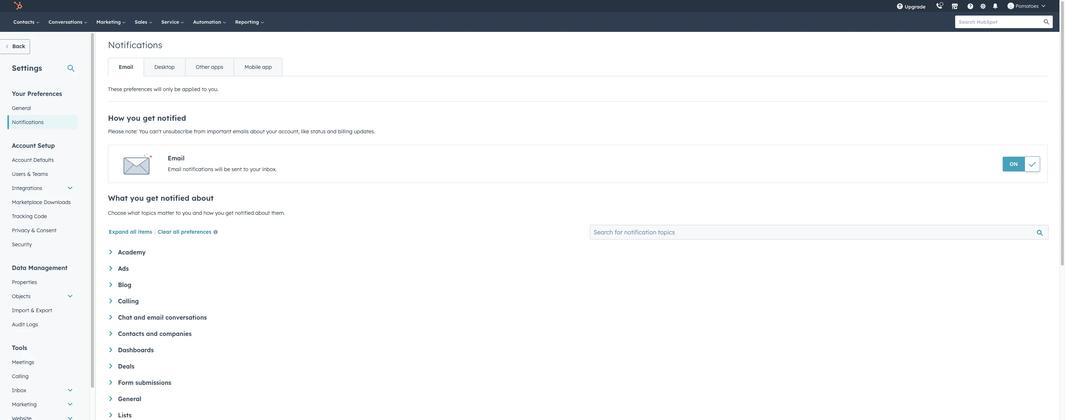 Task type: locate. For each thing, give the bounding box(es) containing it.
notifications inside your preferences element
[[12, 119, 44, 126]]

& inside privacy & consent link
[[31, 228, 35, 234]]

privacy & consent
[[12, 228, 56, 234]]

other
[[196, 64, 210, 71]]

submissions
[[135, 380, 171, 387]]

1 vertical spatial notifications
[[12, 119, 44, 126]]

0 horizontal spatial notifications
[[12, 119, 44, 126]]

& left the export
[[31, 308, 34, 314]]

1 caret image from the top
[[110, 250, 112, 255]]

1 horizontal spatial will
[[215, 166, 223, 173]]

& for export
[[31, 308, 34, 314]]

all right clear at the left
[[173, 229, 179, 236]]

academy
[[118, 249, 146, 257]]

0 horizontal spatial marketing
[[12, 402, 37, 409]]

mobile app
[[245, 64, 272, 71]]

be
[[174, 86, 181, 93], [224, 166, 230, 173]]

what
[[128, 210, 140, 217]]

general down your
[[12, 105, 31, 112]]

2 caret image from the top
[[110, 332, 112, 337]]

notified
[[157, 114, 186, 123], [161, 194, 189, 203], [235, 210, 254, 217]]

help button
[[964, 0, 977, 12]]

clear
[[158, 229, 171, 236]]

contacts down "hubspot" link
[[13, 19, 36, 25]]

how you get notified
[[108, 114, 186, 123]]

0 vertical spatial general
[[12, 105, 31, 112]]

general inside your preferences element
[[12, 105, 31, 112]]

matter
[[158, 210, 174, 217]]

marketing
[[96, 19, 122, 25], [12, 402, 37, 409]]

2 caret image from the top
[[110, 267, 112, 271]]

& right users
[[27, 171, 31, 178]]

2 vertical spatial about
[[255, 210, 270, 217]]

logs
[[26, 322, 38, 329]]

caret image inside form submissions dropdown button
[[110, 381, 112, 386]]

7 caret image from the top
[[110, 397, 112, 402]]

1 vertical spatial email
[[168, 155, 185, 162]]

2 account from the top
[[12, 157, 32, 164]]

0 vertical spatial &
[[27, 171, 31, 178]]

calling button
[[110, 298, 1046, 306]]

2 vertical spatial caret image
[[110, 365, 112, 369]]

0 vertical spatial to
[[202, 86, 207, 93]]

general
[[12, 105, 31, 112], [118, 396, 141, 404]]

all left items at left bottom
[[130, 229, 136, 236]]

marketplaces image
[[952, 3, 959, 10]]

calling up chat
[[118, 298, 139, 306]]

choose what topics matter to you and how you get notified about them.
[[108, 210, 285, 217]]

contacts up dashboards
[[118, 331, 144, 338]]

users & teams link
[[7, 167, 78, 182]]

0 horizontal spatial general
[[12, 105, 31, 112]]

caret image for academy
[[110, 250, 112, 255]]

these preferences will only be applied to you.
[[108, 86, 219, 93]]

caret image for general
[[110, 397, 112, 402]]

& for teams
[[27, 171, 31, 178]]

conversations
[[49, 19, 84, 25]]

properties link
[[7, 276, 78, 290]]

choose
[[108, 210, 126, 217]]

preferences down 'choose what topics matter to you and how you get notified about them.'
[[181, 229, 211, 236]]

will left the sent at the left top of page
[[215, 166, 223, 173]]

caret image
[[110, 250, 112, 255], [110, 267, 112, 271], [110, 283, 112, 288], [110, 299, 112, 304], [110, 348, 112, 353], [110, 381, 112, 386], [110, 397, 112, 402], [110, 414, 112, 418]]

caret image inside general dropdown button
[[110, 397, 112, 402]]

0 vertical spatial account
[[12, 142, 36, 150]]

about up how
[[192, 194, 214, 203]]

to right matter
[[176, 210, 181, 217]]

downloads
[[44, 199, 71, 206]]

navigation containing email
[[108, 58, 283, 76]]

tools element
[[7, 344, 78, 421]]

preferences
[[124, 86, 152, 93], [181, 229, 211, 236]]

on
[[1010, 161, 1018, 168]]

billing
[[338, 128, 353, 135]]

marketing left sales
[[96, 19, 122, 25]]

notifications
[[183, 166, 213, 173]]

marketing down inbox
[[12, 402, 37, 409]]

and left how
[[193, 210, 202, 217]]

1 horizontal spatial preferences
[[181, 229, 211, 236]]

2 vertical spatial &
[[31, 308, 34, 314]]

contacts for contacts
[[13, 19, 36, 25]]

1 vertical spatial contacts
[[118, 331, 144, 338]]

caret image for lists
[[110, 414, 112, 418]]

caret image inside lists dropdown button
[[110, 414, 112, 418]]

settings link
[[979, 2, 988, 10]]

1 horizontal spatial contacts
[[118, 331, 144, 338]]

email inside button
[[119, 64, 133, 71]]

you up "clear all preferences"
[[182, 210, 191, 217]]

& inside users & teams link
[[27, 171, 31, 178]]

2 vertical spatial to
[[176, 210, 181, 217]]

your left account,
[[266, 128, 277, 135]]

will
[[154, 86, 161, 93], [215, 166, 223, 173]]

and down email
[[146, 331, 158, 338]]

email left notifications
[[168, 166, 181, 173]]

2 vertical spatial get
[[226, 210, 234, 217]]

notifications down sales
[[108, 39, 162, 50]]

contacts for contacts and companies
[[118, 331, 144, 338]]

email up notifications
[[168, 155, 185, 162]]

notified up matter
[[161, 194, 189, 203]]

account up users
[[12, 157, 32, 164]]

defaults
[[33, 157, 54, 164]]

all inside button
[[173, 229, 179, 236]]

to right the sent at the left top of page
[[243, 166, 248, 173]]

can't
[[150, 128, 161, 135]]

to left you.
[[202, 86, 207, 93]]

contacts
[[13, 19, 36, 25], [118, 331, 144, 338]]

caret image inside calling dropdown button
[[110, 299, 112, 304]]

privacy & consent link
[[7, 224, 78, 238]]

1 vertical spatial will
[[215, 166, 223, 173]]

preferences right these
[[124, 86, 152, 93]]

management
[[28, 265, 67, 272]]

1 vertical spatial get
[[146, 194, 158, 203]]

menu
[[892, 0, 1051, 12]]

account for account defaults
[[12, 157, 32, 164]]

account setup
[[12, 142, 55, 150]]

emails
[[233, 128, 249, 135]]

and left billing on the left of page
[[327, 128, 337, 135]]

caret image inside academy "dropdown button"
[[110, 250, 112, 255]]

caret image
[[110, 316, 112, 320], [110, 332, 112, 337], [110, 365, 112, 369]]

1 vertical spatial &
[[31, 228, 35, 234]]

1 vertical spatial be
[[224, 166, 230, 173]]

5 caret image from the top
[[110, 348, 112, 353]]

0 horizontal spatial contacts
[[13, 19, 36, 25]]

0 vertical spatial caret image
[[110, 316, 112, 320]]

8 caret image from the top
[[110, 414, 112, 418]]

calling up inbox
[[12, 374, 29, 381]]

email up these
[[119, 64, 133, 71]]

3 caret image from the top
[[110, 283, 112, 288]]

contacts and companies button
[[110, 331, 1046, 338]]

2 vertical spatial email
[[168, 166, 181, 173]]

1 vertical spatial calling
[[12, 374, 29, 381]]

1 caret image from the top
[[110, 316, 112, 320]]

desktop button
[[144, 58, 185, 76]]

all for clear
[[173, 229, 179, 236]]

1 vertical spatial caret image
[[110, 332, 112, 337]]

0 vertical spatial calling
[[118, 298, 139, 306]]

notified up unsubscribe
[[157, 114, 186, 123]]

1 account from the top
[[12, 142, 36, 150]]

0 vertical spatial your
[[266, 128, 277, 135]]

be right the only
[[174, 86, 181, 93]]

automation link
[[189, 12, 231, 32]]

help image
[[967, 3, 974, 10]]

0 vertical spatial notified
[[157, 114, 186, 123]]

calling icon button
[[933, 1, 946, 11]]

caret image inside blog dropdown button
[[110, 283, 112, 288]]

0 horizontal spatial calling
[[12, 374, 29, 381]]

caret image for ads
[[110, 267, 112, 271]]

tracking code
[[12, 213, 47, 220]]

your preferences
[[12, 90, 62, 98]]

0 vertical spatial be
[[174, 86, 181, 93]]

0 vertical spatial marketing
[[96, 19, 122, 25]]

settings
[[12, 63, 42, 73]]

caret image inside dashboards dropdown button
[[110, 348, 112, 353]]

chat
[[118, 314, 132, 322]]

1 all from the left
[[130, 229, 136, 236]]

caret image inside deals dropdown button
[[110, 365, 112, 369]]

general down 'form'
[[118, 396, 141, 404]]

you
[[127, 114, 141, 123], [130, 194, 144, 203], [182, 210, 191, 217], [215, 210, 224, 217]]

get up topics
[[146, 194, 158, 203]]

sales link
[[130, 12, 157, 32]]

1 vertical spatial your
[[250, 166, 261, 173]]

be left the sent at the left top of page
[[224, 166, 230, 173]]

search button
[[1041, 16, 1053, 28]]

service
[[161, 19, 181, 25]]

0 vertical spatial preferences
[[124, 86, 152, 93]]

your left inbox.
[[250, 166, 261, 173]]

caret image inside contacts and companies dropdown button
[[110, 332, 112, 337]]

all
[[130, 229, 136, 236], [173, 229, 179, 236]]

notifications
[[108, 39, 162, 50], [12, 119, 44, 126]]

4 caret image from the top
[[110, 299, 112, 304]]

2 horizontal spatial to
[[243, 166, 248, 173]]

preferences inside button
[[181, 229, 211, 236]]

account setup element
[[7, 142, 78, 252]]

0 horizontal spatial your
[[250, 166, 261, 173]]

email
[[147, 314, 164, 322]]

6 caret image from the top
[[110, 381, 112, 386]]

hubspot link
[[9, 1, 28, 10]]

0 horizontal spatial will
[[154, 86, 161, 93]]

clear all preferences button
[[158, 229, 221, 238]]

inbox
[[12, 388, 26, 395]]

marketing button
[[7, 398, 78, 412]]

0 vertical spatial get
[[143, 114, 155, 123]]

1 horizontal spatial all
[[173, 229, 179, 236]]

calling link
[[7, 370, 78, 384]]

about left them. in the left of the page
[[255, 210, 270, 217]]

caret image inside ads dropdown button
[[110, 267, 112, 271]]

notifications down general link
[[12, 119, 44, 126]]

0 horizontal spatial all
[[130, 229, 136, 236]]

caret image for form submissions
[[110, 381, 112, 386]]

marketplace
[[12, 199, 42, 206]]

preferences
[[27, 90, 62, 98]]

account up account defaults
[[12, 142, 36, 150]]

calling icon image
[[936, 3, 943, 10]]

get
[[143, 114, 155, 123], [146, 194, 158, 203], [226, 210, 234, 217]]

0 horizontal spatial preferences
[[124, 86, 152, 93]]

2 vertical spatial notified
[[235, 210, 254, 217]]

blog
[[118, 282, 131, 289]]

0 vertical spatial will
[[154, 86, 161, 93]]

setup
[[38, 142, 55, 150]]

menu item
[[931, 0, 933, 12]]

1 horizontal spatial general
[[118, 396, 141, 404]]

2 all from the left
[[173, 229, 179, 236]]

tyler black image
[[1008, 3, 1015, 9]]

0 vertical spatial email
[[119, 64, 133, 71]]

to
[[202, 86, 207, 93], [243, 166, 248, 173], [176, 210, 181, 217]]

notified left them. in the left of the page
[[235, 210, 254, 217]]

these
[[108, 86, 122, 93]]

1 vertical spatial notified
[[161, 194, 189, 203]]

hubspot image
[[13, 1, 22, 10]]

from
[[194, 128, 205, 135]]

1 vertical spatial account
[[12, 157, 32, 164]]

privacy
[[12, 228, 30, 234]]

& right privacy
[[31, 228, 35, 234]]

1 horizontal spatial marketing
[[96, 19, 122, 25]]

will left the only
[[154, 86, 161, 93]]

contacts inside contacts link
[[13, 19, 36, 25]]

1 vertical spatial marketing
[[12, 402, 37, 409]]

meetings
[[12, 360, 34, 366]]

other apps
[[196, 64, 223, 71]]

navigation
[[108, 58, 283, 76]]

get up you
[[143, 114, 155, 123]]

about right the emails
[[250, 128, 265, 135]]

1 vertical spatial preferences
[[181, 229, 211, 236]]

get right how
[[226, 210, 234, 217]]

3 caret image from the top
[[110, 365, 112, 369]]

caret image for contacts
[[110, 332, 112, 337]]

tracking
[[12, 213, 33, 220]]

general button
[[110, 396, 1046, 404]]

0 vertical spatial contacts
[[13, 19, 36, 25]]

back link
[[0, 39, 30, 54]]

& inside 'import & export' link
[[31, 308, 34, 314]]

0 vertical spatial notifications
[[108, 39, 162, 50]]

caret image inside the chat and email conversations dropdown button
[[110, 316, 112, 320]]



Task type: vqa. For each thing, say whether or not it's contained in the screenshot.
(4)
no



Task type: describe. For each thing, give the bounding box(es) containing it.
caret image for chat
[[110, 316, 112, 320]]

1 vertical spatial about
[[192, 194, 214, 203]]

dashboards button
[[110, 347, 1046, 355]]

security link
[[7, 238, 78, 252]]

search image
[[1044, 19, 1049, 25]]

marketing inside "link"
[[96, 19, 122, 25]]

security
[[12, 242, 32, 248]]

items
[[138, 229, 152, 236]]

status
[[311, 128, 326, 135]]

notifications button
[[989, 0, 1002, 12]]

blog button
[[110, 282, 1046, 289]]

1 horizontal spatial to
[[202, 86, 207, 93]]

1 vertical spatial to
[[243, 166, 248, 173]]

data management
[[12, 265, 67, 272]]

notifications image
[[992, 3, 999, 10]]

contacts and companies
[[118, 331, 192, 338]]

reporting link
[[231, 12, 269, 32]]

form submissions button
[[110, 380, 1046, 387]]

0 horizontal spatial to
[[176, 210, 181, 217]]

back
[[12, 43, 25, 50]]

inbox button
[[7, 384, 78, 398]]

& for consent
[[31, 228, 35, 234]]

service link
[[157, 12, 189, 32]]

code
[[34, 213, 47, 220]]

objects button
[[7, 290, 78, 304]]

form
[[118, 380, 134, 387]]

caret image for dashboards
[[110, 348, 112, 353]]

please
[[108, 128, 124, 135]]

expand all items
[[109, 229, 152, 236]]

you.
[[208, 86, 219, 93]]

upgrade image
[[897, 3, 904, 10]]

settings image
[[980, 3, 987, 10]]

1 horizontal spatial notifications
[[108, 39, 162, 50]]

consent
[[36, 228, 56, 234]]

you right how
[[215, 210, 224, 217]]

how
[[108, 114, 124, 123]]

properties
[[12, 280, 37, 286]]

notified for notifications
[[157, 114, 186, 123]]

data
[[12, 265, 26, 272]]

form submissions
[[118, 380, 171, 387]]

marketplace downloads link
[[7, 196, 78, 210]]

mobile
[[245, 64, 261, 71]]

sent
[[232, 166, 242, 173]]

1 vertical spatial general
[[118, 396, 141, 404]]

conversations link
[[44, 12, 92, 32]]

account,
[[279, 128, 300, 135]]

tracking code link
[[7, 210, 78, 224]]

get for notifications
[[143, 114, 155, 123]]

0 horizontal spatial be
[[174, 86, 181, 93]]

account defaults link
[[7, 153, 78, 167]]

what
[[108, 194, 128, 203]]

all for expand
[[130, 229, 136, 236]]

unsubscribe
[[163, 128, 192, 135]]

email button
[[108, 58, 144, 76]]

what you get notified about
[[108, 194, 214, 203]]

and right chat
[[134, 314, 145, 322]]

companies
[[159, 331, 192, 338]]

1 horizontal spatial calling
[[118, 298, 139, 306]]

chat and email conversations
[[118, 314, 207, 322]]

expand all items button
[[109, 229, 152, 236]]

conversations
[[165, 314, 207, 322]]

audit logs link
[[7, 318, 78, 332]]

caret image for blog
[[110, 283, 112, 288]]

important
[[207, 128, 231, 135]]

you up the what
[[130, 194, 144, 203]]

data management element
[[7, 264, 78, 332]]

clear all preferences
[[158, 229, 211, 236]]

calling inside tools element
[[12, 374, 29, 381]]

please note: you can't unsubscribe from important emails about your account, like status and billing updates.
[[108, 128, 375, 135]]

inbox.
[[262, 166, 277, 173]]

caret image for calling
[[110, 299, 112, 304]]

apps
[[211, 64, 223, 71]]

audit
[[12, 322, 25, 329]]

automation
[[193, 19, 223, 25]]

lists button
[[110, 412, 1046, 420]]

will for be
[[215, 166, 223, 173]]

like
[[301, 128, 309, 135]]

expand
[[109, 229, 129, 236]]

marketplaces button
[[947, 0, 963, 12]]

pomatoes button
[[1003, 0, 1050, 12]]

academy button
[[110, 249, 1046, 257]]

meetings link
[[7, 356, 78, 370]]

0 vertical spatial about
[[250, 128, 265, 135]]

deals button
[[110, 363, 1046, 371]]

will for only
[[154, 86, 161, 93]]

users
[[12, 171, 26, 178]]

marketing inside button
[[12, 402, 37, 409]]

tools
[[12, 345, 27, 352]]

desktop
[[154, 64, 175, 71]]

1 horizontal spatial be
[[224, 166, 230, 173]]

objects
[[12, 294, 31, 300]]

other apps button
[[185, 58, 234, 76]]

1 horizontal spatial your
[[266, 128, 277, 135]]

deals
[[118, 363, 135, 371]]

get for how you get notified
[[146, 194, 158, 203]]

topics
[[141, 210, 156, 217]]

applied
[[182, 86, 200, 93]]

you up note:
[[127, 114, 141, 123]]

sales
[[135, 19, 149, 25]]

notifications link
[[7, 115, 78, 130]]

Search HubSpot search field
[[956, 16, 1046, 28]]

general link
[[7, 101, 78, 115]]

Search for notification topics search field
[[590, 225, 1049, 240]]

notified for how you get notified
[[161, 194, 189, 203]]

your
[[12, 90, 26, 98]]

users & teams
[[12, 171, 48, 178]]

ads
[[118, 265, 129, 273]]

you
[[139, 128, 148, 135]]

marketing link
[[92, 12, 130, 32]]

account for account setup
[[12, 142, 36, 150]]

your preferences element
[[7, 90, 78, 130]]

import
[[12, 308, 29, 314]]

menu containing pomatoes
[[892, 0, 1051, 12]]



